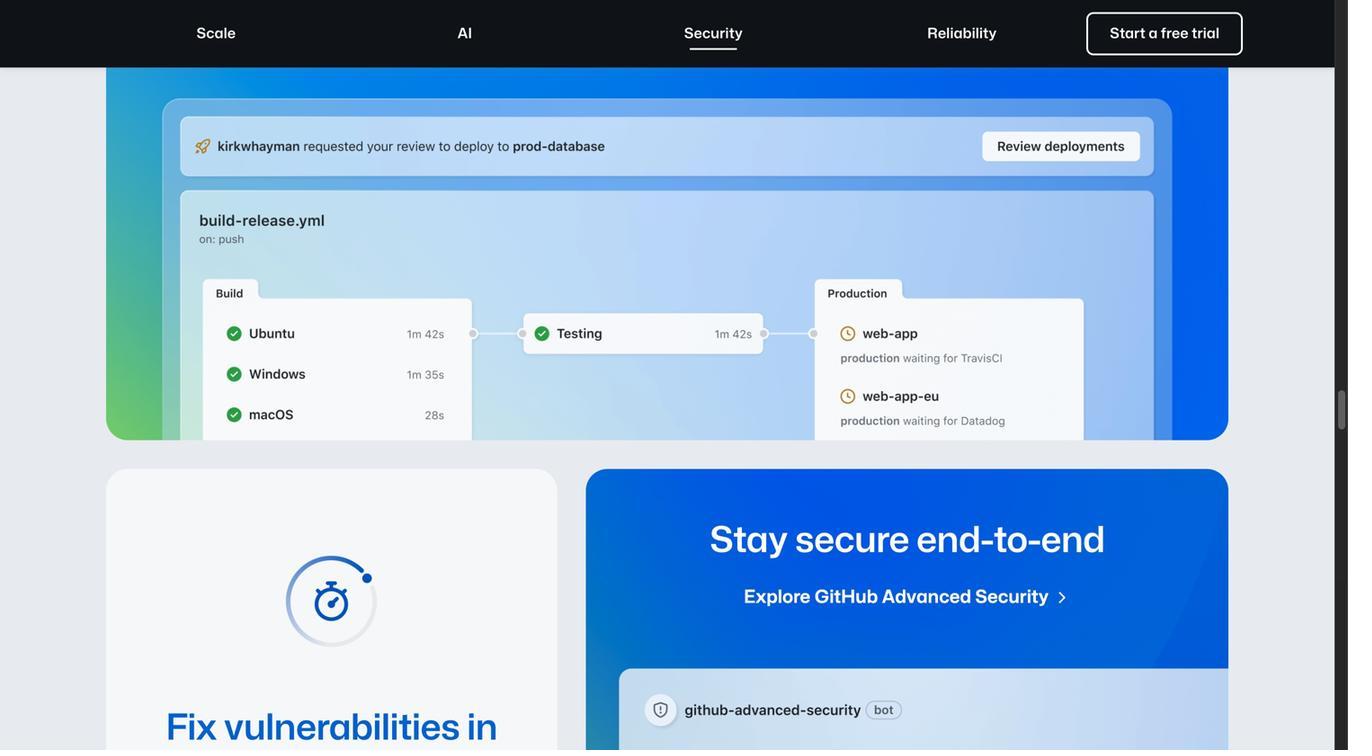 Task type: vqa. For each thing, say whether or not it's contained in the screenshot.
TIM-BURTON007/TIM-BURTON007
no



Task type: describe. For each thing, give the bounding box(es) containing it.
end-
[[916, 523, 994, 558]]

security link
[[590, 12, 837, 55]]

a
[[1149, 27, 1158, 40]]

reliability link
[[839, 12, 1086, 55]]

advanced
[[882, 589, 971, 606]]

explore
[[744, 589, 811, 606]]

start
[[1110, 27, 1146, 40]]

0 horizontal spatial security
[[684, 27, 743, 40]]

fix vulnerabilities in
[[166, 711, 497, 750]]

trial
[[1192, 27, 1219, 40]]

fix
[[166, 711, 217, 746]]

free
[[1161, 27, 1189, 40]]



Task type: locate. For each thing, give the bounding box(es) containing it.
time icon image
[[282, 552, 381, 651]]

1 horizontal spatial security
[[975, 589, 1049, 606]]

in
[[467, 711, 497, 746]]

scale
[[196, 27, 236, 40]]

ci/cd interface image
[[162, 18, 1172, 440]]

stay
[[709, 523, 788, 558]]

ui of workflow runs image
[[607, 661, 1228, 750]]

0 vertical spatial security
[[684, 27, 743, 40]]

security
[[684, 27, 743, 40], [975, 589, 1049, 606]]

reliability
[[927, 27, 997, 40]]

to-
[[994, 523, 1041, 558]]

start a free trial link
[[1086, 12, 1243, 55]]

scale link
[[93, 12, 340, 55]]

stay secure end-to-end
[[709, 523, 1105, 558]]

explore github advanced security link
[[744, 584, 1070, 611]]

vulnerabilities
[[224, 711, 460, 746]]

ai
[[457, 27, 472, 40]]

start a free trial
[[1110, 27, 1219, 40]]

secure
[[795, 523, 909, 558]]

security inside 'link'
[[975, 589, 1049, 606]]

ai link
[[341, 12, 588, 55]]

explore github advanced security
[[744, 589, 1049, 606]]

github
[[814, 589, 878, 606]]

end
[[1041, 523, 1105, 558]]

1 vertical spatial security
[[975, 589, 1049, 606]]



